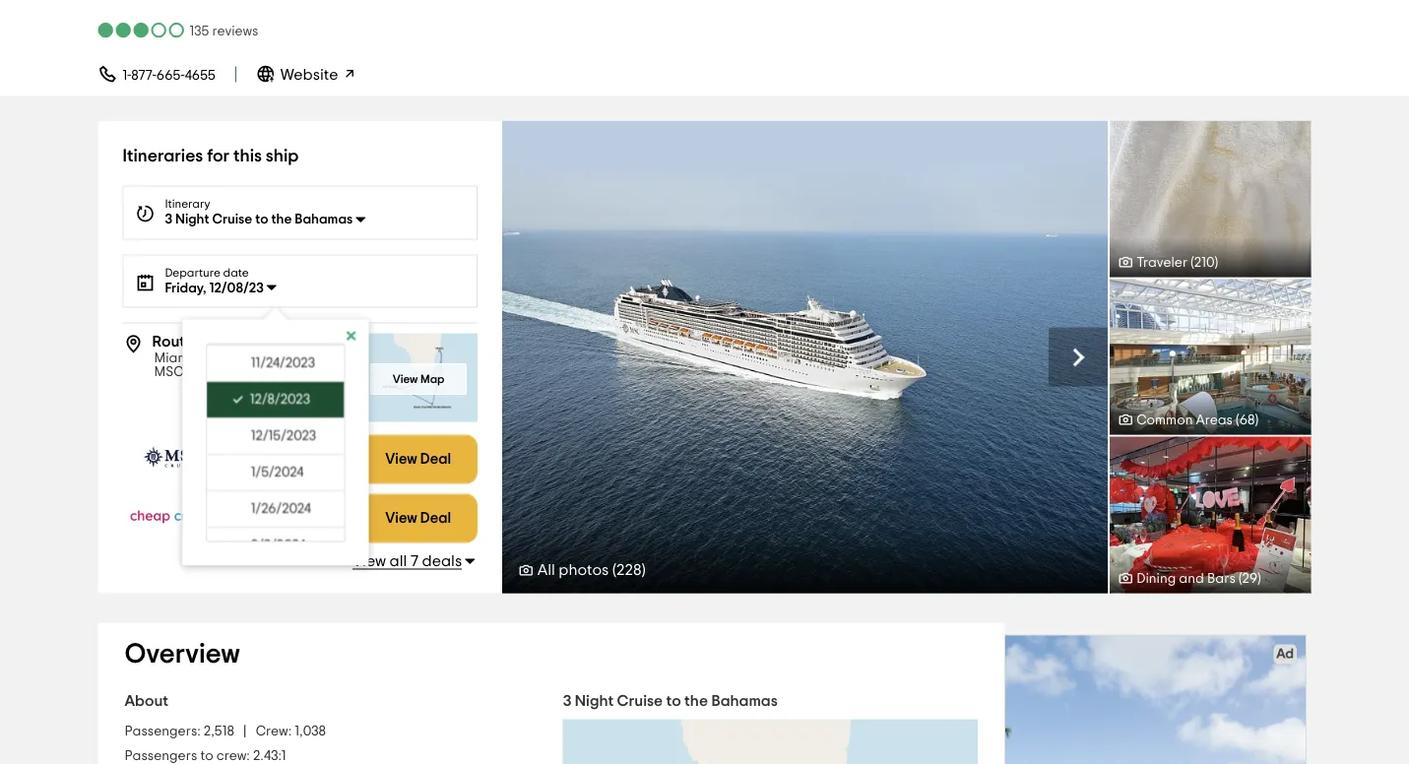 Task type: vqa. For each thing, say whether or not it's contained in the screenshot.
the resort manager Button
no



Task type: locate. For each thing, give the bounding box(es) containing it.
(
[[1191, 256, 1195, 269], [1236, 413, 1240, 427], [613, 562, 617, 578], [1239, 572, 1243, 586]]

1/26/2024
[[251, 502, 311, 516]]

228
[[617, 562, 642, 578]]

2.43
[[253, 750, 278, 764]]

3
[[165, 212, 172, 226], [563, 693, 572, 709]]

friday,
[[165, 281, 206, 295]]

this
[[234, 147, 262, 165]]

msc
[[154, 365, 184, 379]]

and
[[1179, 572, 1205, 586]]

135
[[190, 24, 209, 38]]

0 vertical spatial the
[[271, 212, 292, 226]]

view
[[815, 347, 854, 367]]

12/8/2023
[[250, 393, 311, 406]]

bahamas
[[295, 212, 353, 226], [712, 693, 778, 709]]

12/08/23
[[209, 281, 264, 295]]

1 view deal from the top
[[385, 452, 451, 467]]

2 pp from the top
[[332, 515, 350, 529]]

bahamas down the 'ship'
[[295, 212, 353, 226]]

0 vertical spatial deal
[[420, 452, 451, 467]]

0 vertical spatial pp
[[332, 452, 350, 466]]

3 of 5 bubbles image
[[98, 21, 187, 38]]

1 vertical spatial to
[[666, 693, 681, 709]]

1 vertical spatial bahamas
[[712, 693, 778, 709]]

2 vertical spatial to
[[200, 750, 213, 764]]

1 vertical spatial 3 night cruise to the bahamas
[[563, 693, 778, 709]]

marine
[[187, 365, 231, 379]]

11/24/2023
[[251, 356, 316, 370]]

view up all in the bottom left of the page
[[385, 511, 417, 526]]

877-
[[131, 68, 156, 82]]

)
[[1215, 256, 1219, 269], [1255, 413, 1259, 427], [642, 562, 646, 578], [1258, 572, 1262, 586]]

to
[[255, 212, 268, 226], [666, 693, 681, 709], [200, 750, 213, 764]]

advertisement region
[[1005, 635, 1307, 764]]

view
[[393, 373, 418, 385], [385, 452, 417, 467], [385, 511, 417, 526], [353, 553, 386, 569]]

0 vertical spatial 3
[[165, 212, 172, 226]]

2 view deal from the top
[[385, 511, 451, 526]]

( right photos
[[613, 562, 617, 578]]

1 vertical spatial pp
[[332, 515, 350, 529]]

miami,
[[154, 351, 195, 365]]

view left all in the bottom left of the page
[[353, 553, 386, 569]]

1 vertical spatial the
[[685, 693, 708, 709]]

2,518
[[204, 725, 234, 739]]

view all 7 deals
[[353, 553, 462, 569]]

0 vertical spatial 3 night cruise to the bahamas
[[165, 212, 353, 226]]

1 vertical spatial cruise
[[617, 693, 663, 709]]

full
[[781, 347, 811, 367]]

website
[[281, 66, 342, 82]]

0 horizontal spatial to
[[200, 750, 213, 764]]

traveler ( 210 )
[[1137, 256, 1219, 269]]

date
[[223, 267, 249, 279]]

dining
[[1137, 572, 1176, 586]]

1 horizontal spatial 3 night cruise to the bahamas
[[563, 693, 778, 709]]

the up the map for this itinerary is not available at this time. image
[[685, 693, 708, 709]]

passengers to crew: 2.43 :1
[[125, 750, 286, 764]]

crew:
[[256, 725, 292, 739]]

pp down $169
[[332, 452, 350, 466]]

$169 $109 pp
[[292, 439, 350, 467]]

:1
[[278, 750, 286, 764]]

view map
[[393, 373, 445, 385]]

68
[[1240, 413, 1255, 427]]

12/15/2023
[[251, 429, 317, 443]]

itineraries for this ship
[[123, 147, 299, 165]]

view deal down view map
[[385, 452, 451, 467]]

2 deal from the top
[[420, 511, 451, 526]]

0 horizontal spatial the
[[271, 212, 292, 226]]

1 deal from the top
[[420, 452, 451, 467]]

1 horizontal spatial night
[[575, 693, 614, 709]]

0 vertical spatial view deal
[[385, 452, 451, 467]]

miami
[[291, 365, 329, 379]]

135 reviews
[[190, 24, 259, 38]]

1 vertical spatial view deal
[[385, 511, 451, 526]]

departure date friday, 12/08/23
[[165, 267, 264, 295]]

deal
[[420, 452, 451, 467], [420, 511, 451, 526]]

common
[[1137, 413, 1193, 427]]

|
[[243, 725, 247, 739]]

1 pp from the top
[[332, 452, 350, 466]]

pp
[[332, 452, 350, 466], [332, 515, 350, 529]]

ship
[[266, 147, 299, 165]]

1 vertical spatial night
[[575, 693, 614, 709]]

departure
[[165, 267, 221, 279]]

photos
[[559, 562, 609, 578]]

view deal up 7
[[385, 511, 451, 526]]

1/5/2024
[[251, 465, 304, 479]]

cruise
[[212, 212, 252, 226], [617, 693, 663, 709]]

$339 pp
[[290, 512, 350, 530]]

reserve,
[[234, 365, 288, 379]]

0 horizontal spatial 3
[[165, 212, 172, 226]]

1 vertical spatial 3
[[563, 693, 572, 709]]

1 vertical spatial deal
[[420, 511, 451, 526]]

passengers:
[[125, 725, 201, 739]]

pp right $339
[[332, 515, 350, 529]]

areas
[[1196, 413, 1233, 427]]

key
[[198, 351, 221, 365]]

the
[[271, 212, 292, 226], [685, 693, 708, 709]]

itineraries
[[123, 147, 203, 165]]

0 horizontal spatial night
[[175, 212, 209, 226]]

bahamas up the map for this itinerary is not available at this time. image
[[712, 693, 778, 709]]

the down the 'ship'
[[271, 212, 292, 226]]

deal up deals
[[420, 511, 451, 526]]

1-877-665-4655
[[123, 68, 216, 82]]

0 vertical spatial bahamas
[[295, 212, 353, 226]]

$339
[[290, 512, 330, 530]]

2/2/2024
[[251, 538, 306, 552]]

cay
[[307, 351, 333, 365]]

3 night cruise to the bahamas
[[165, 212, 353, 226], [563, 693, 778, 709]]

deal down map
[[420, 452, 451, 467]]

view deal
[[385, 452, 451, 467], [385, 511, 451, 526]]

( right areas at bottom
[[1236, 413, 1240, 427]]

0 horizontal spatial cruise
[[212, 212, 252, 226]]

0 vertical spatial to
[[255, 212, 268, 226]]

night
[[175, 212, 209, 226], [575, 693, 614, 709]]

1-877-665-4655 link
[[98, 64, 216, 83]]



Task type: describe. For each thing, give the bounding box(es) containing it.
for
[[207, 147, 230, 165]]

view right the $169 $109 pp
[[385, 452, 417, 467]]

route
[[152, 333, 194, 349]]

1 horizontal spatial cruise
[[617, 693, 663, 709]]

$109
[[292, 449, 330, 467]]

view deal for $109
[[385, 452, 451, 467]]

1,038
[[295, 725, 326, 739]]

( right traveler
[[1191, 256, 1195, 269]]

bars
[[1208, 572, 1236, 586]]

deal for $109
[[420, 452, 451, 467]]

0 vertical spatial night
[[175, 212, 209, 226]]

) right photos
[[642, 562, 646, 578]]

( right bars at the bottom right of the page
[[1239, 572, 1243, 586]]

full view
[[781, 347, 854, 367]]

view deal for pp
[[385, 511, 451, 526]]

reviews
[[212, 24, 259, 38]]

all
[[538, 562, 555, 578]]

) right traveler
[[1215, 256, 1219, 269]]

4655
[[185, 68, 216, 82]]

passengers
[[125, 750, 197, 764]]

traveler
[[1137, 256, 1188, 269]]

view left map
[[393, 373, 418, 385]]

7
[[411, 553, 419, 569]]

all photos ( 228 )
[[538, 562, 646, 578]]

210
[[1195, 256, 1215, 269]]

1 horizontal spatial bahamas
[[712, 693, 778, 709]]

the map for this itinerary is not available at this time. image
[[563, 720, 978, 764]]

deal for pp
[[420, 511, 451, 526]]

ocean
[[261, 351, 304, 365]]

1 horizontal spatial 3
[[563, 693, 572, 709]]

2 horizontal spatial to
[[666, 693, 681, 709]]

) right areas at bottom
[[1255, 413, 1259, 427]]

west,
[[224, 351, 258, 365]]

crew:
[[216, 750, 250, 764]]

common areas ( 68 )
[[1137, 413, 1259, 427]]

$169
[[326, 439, 350, 451]]

1 horizontal spatial to
[[255, 212, 268, 226]]

29
[[1243, 572, 1258, 586]]

dining and bars ( 29 )
[[1137, 572, 1262, 586]]

itinerary
[[165, 198, 210, 210]]

about
[[125, 693, 168, 709]]

pp inside $339 pp
[[332, 515, 350, 529]]

1 horizontal spatial the
[[685, 693, 708, 709]]

665-
[[156, 68, 185, 82]]

0 vertical spatial cruise
[[212, 212, 252, 226]]

) right bars at the bottom right of the page
[[1258, 572, 1262, 586]]

0 horizontal spatial bahamas
[[295, 212, 353, 226]]

overview
[[125, 641, 240, 669]]

deals
[[422, 553, 462, 569]]

passengers: 2,518 | crew: 1,038
[[125, 725, 326, 739]]

map
[[421, 373, 445, 385]]

pp inside the $169 $109 pp
[[332, 452, 350, 466]]

0 horizontal spatial 3 night cruise to the bahamas
[[165, 212, 353, 226]]

1-
[[123, 68, 131, 82]]

all
[[390, 553, 407, 569]]

route miami, key west, ocean cay msc marine reserve, miami
[[152, 333, 333, 379]]



